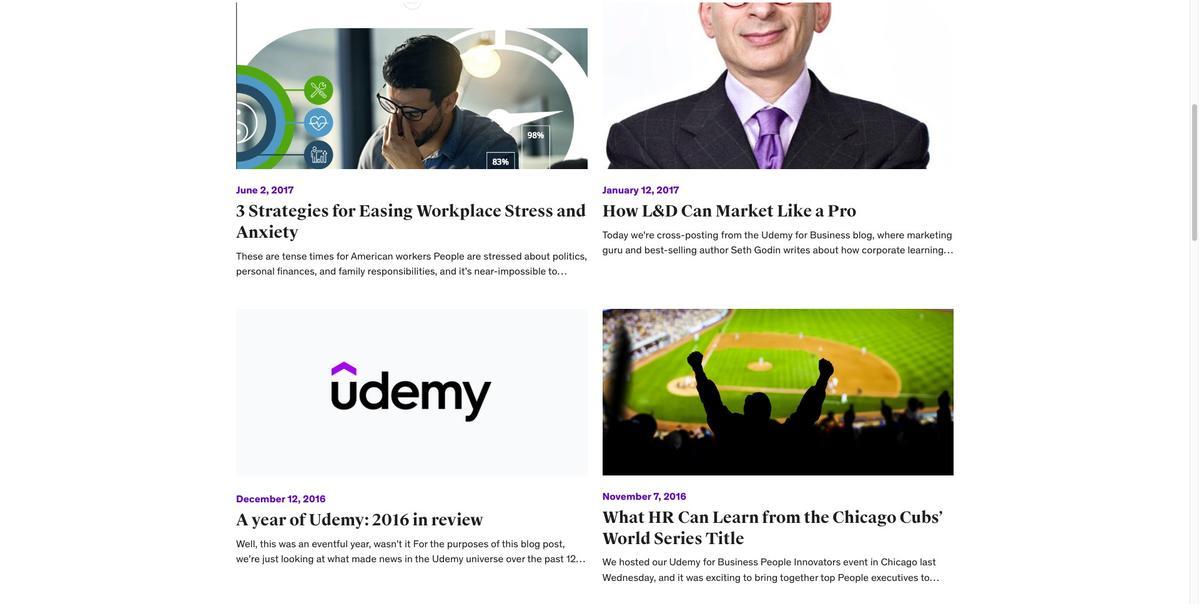 Task type: locate. For each thing, give the bounding box(es) containing it.
what
[[603, 508, 645, 529]]

a year of udemy: 2016 in review link
[[236, 510, 484, 531]]

0 horizontal spatial a
[[429, 584, 434, 596]]

2016 up wasn't on the bottom of page
[[373, 510, 410, 531]]

building
[[335, 584, 371, 596]]

2016 up udemy:
[[303, 493, 326, 505]]

looking
[[281, 553, 314, 566]]

for left the 'easing'
[[332, 201, 356, 222]]

1 horizontal spatial 2017
[[483, 584, 504, 596]]

2 horizontal spatial of
[[491, 538, 500, 550]]

this up just
[[260, 538, 276, 550]]

0 horizontal spatial what
[[328, 553, 349, 566]]

1 horizontal spatial we're
[[373, 568, 397, 581]]

what down "udemy"
[[439, 568, 460, 581]]

1 this from the left
[[260, 538, 276, 550]]

in
[[413, 510, 428, 531], [405, 553, 413, 566], [418, 584, 426, 596], [472, 584, 480, 596]]

we're
[[236, 553, 260, 566], [373, 568, 397, 581]]

12, up l&d
[[641, 184, 655, 196]]

market
[[716, 201, 774, 222]]

0 horizontal spatial 2017
[[271, 184, 294, 196]]

june 2, 2017
[[236, 184, 294, 196]]

2 this from the left
[[502, 538, 519, 550]]

3
[[236, 201, 245, 222]]

in down it
[[405, 553, 413, 566]]

world
[[603, 529, 651, 550]]

2,
[[260, 184, 269, 196]]

0 vertical spatial a
[[816, 201, 825, 222]]

1 vertical spatial a
[[429, 584, 434, 596]]

12, right december
[[288, 493, 301, 505]]

from
[[763, 508, 801, 529]]

1 vertical spatial we're
[[373, 568, 397, 581]]

1 horizontal spatial 12,
[[641, 184, 655, 196]]

an
[[299, 538, 309, 550]]

0 vertical spatial for
[[332, 201, 356, 222]]

november 7, 2016
[[603, 490, 687, 503]]

1 horizontal spatial 2016
[[373, 510, 410, 531]]

in right that
[[418, 584, 426, 596]]

a
[[816, 201, 825, 222], [429, 584, 434, 596]]

of right proud
[[428, 568, 436, 581]]

universe
[[466, 553, 504, 566]]

well, this was an eventful year, wasn't it for the purposes of this blog post, we're just looking at what made news in the udemy universe over the past 12 months as we reflect on 2016, we're proud of what we've accomplished but are even more excited for building upon that in a big way in 2017 by the...
[[236, 538, 586, 596]]

0 horizontal spatial 12,
[[288, 493, 301, 505]]

of
[[290, 510, 306, 531], [491, 538, 500, 550], [428, 568, 436, 581]]

on
[[332, 568, 343, 581]]

2 vertical spatial of
[[428, 568, 436, 581]]

a inside well, this was an eventful year, wasn't it for the purposes of this blog post, we're just looking at what made news in the udemy universe over the past 12 months as we reflect on 2016, we're proud of what we've accomplished but are even more excited for building upon that in a big way in 2017 by the...
[[429, 584, 434, 596]]

year,
[[350, 538, 371, 550]]

how
[[603, 201, 639, 222]]

2017 left by
[[483, 584, 504, 596]]

we
[[286, 568, 299, 581]]

the...
[[521, 584, 543, 596]]

january 12, 2017
[[603, 184, 680, 196]]

can
[[681, 201, 713, 222], [678, 508, 709, 529]]

can right l&d
[[681, 201, 713, 222]]

12, for l&d
[[641, 184, 655, 196]]

cubs'
[[900, 508, 944, 529]]

1 vertical spatial 12,
[[288, 493, 301, 505]]

12,
[[641, 184, 655, 196], [288, 493, 301, 505]]

0 vertical spatial can
[[681, 201, 713, 222]]

a left big
[[429, 584, 434, 596]]

a
[[236, 510, 249, 531]]

even
[[236, 584, 257, 596]]

udemy:
[[309, 510, 370, 531]]

december 12, 2016
[[236, 493, 326, 505]]

2017
[[271, 184, 294, 196], [657, 184, 680, 196], [483, 584, 504, 596]]

2016 for can
[[664, 490, 687, 503]]

can up series on the bottom right of page
[[678, 508, 709, 529]]

for
[[332, 201, 356, 222], [320, 584, 332, 596]]

1 vertical spatial for
[[320, 584, 332, 596]]

a year of udemy: 2016 in review
[[236, 510, 484, 531]]

1 horizontal spatial what
[[439, 568, 460, 581]]

we're down well,
[[236, 553, 260, 566]]

this
[[260, 538, 276, 550], [502, 538, 519, 550]]

strategies
[[249, 201, 329, 222]]

2016 right 7,
[[664, 490, 687, 503]]

over
[[506, 553, 525, 566]]

what up on
[[328, 553, 349, 566]]

december
[[236, 493, 285, 505]]

for down reflect
[[320, 584, 332, 596]]

easing
[[359, 201, 413, 222]]

of up universe
[[491, 538, 500, 550]]

0 horizontal spatial of
[[290, 510, 306, 531]]

pro
[[828, 201, 857, 222]]

we're up upon on the bottom of page
[[373, 568, 397, 581]]

2017 up l&d
[[657, 184, 680, 196]]

0 vertical spatial 12,
[[641, 184, 655, 196]]

1 horizontal spatial of
[[428, 568, 436, 581]]

2 horizontal spatial 2017
[[657, 184, 680, 196]]

1 horizontal spatial a
[[816, 201, 825, 222]]

as
[[272, 568, 283, 581]]

2016,
[[346, 568, 370, 581]]

2 horizontal spatial 2016
[[664, 490, 687, 503]]

1 vertical spatial of
[[491, 538, 500, 550]]

excited
[[285, 584, 318, 596]]

0 horizontal spatial this
[[260, 538, 276, 550]]

2017 for strategies
[[271, 184, 294, 196]]

0 horizontal spatial 2016
[[303, 493, 326, 505]]

a left pro
[[816, 201, 825, 222]]

0 vertical spatial we're
[[236, 553, 260, 566]]

what
[[328, 553, 349, 566], [439, 568, 460, 581]]

purposes
[[447, 538, 489, 550]]

2016
[[664, 490, 687, 503], [303, 493, 326, 505], [373, 510, 410, 531]]

january
[[603, 184, 639, 196]]

the right from
[[804, 508, 830, 529]]

eventful
[[312, 538, 348, 550]]

post,
[[543, 538, 565, 550]]

and
[[557, 201, 586, 222]]

this up over
[[502, 538, 519, 550]]

anxiety
[[236, 222, 299, 243]]

of up an
[[290, 510, 306, 531]]

1 vertical spatial can
[[678, 508, 709, 529]]

the
[[804, 508, 830, 529], [430, 538, 445, 550], [415, 553, 430, 566], [528, 553, 542, 566]]

at
[[316, 553, 325, 566]]

it
[[405, 538, 411, 550]]

can inside the what hr can learn from the chicago cubs' world series title
[[678, 508, 709, 529]]

1 horizontal spatial this
[[502, 538, 519, 550]]

2017 right 2,
[[271, 184, 294, 196]]



Task type: describe. For each thing, give the bounding box(es) containing it.
0 horizontal spatial we're
[[236, 553, 260, 566]]

for inside 3 strategies for easing workplace stress and anxiety
[[332, 201, 356, 222]]

can for l&d
[[681, 201, 713, 222]]

way
[[453, 584, 470, 596]]

upon
[[373, 584, 395, 596]]

learn
[[713, 508, 759, 529]]

but
[[555, 568, 570, 581]]

what hr can learn from the chicago cubs' world series title link
[[603, 508, 944, 550]]

l&d
[[642, 201, 678, 222]]

just
[[262, 553, 279, 566]]

chicago
[[833, 508, 897, 529]]

in right way
[[472, 584, 480, 596]]

series
[[654, 529, 703, 550]]

well,
[[236, 538, 258, 550]]

1 vertical spatial what
[[439, 568, 460, 581]]

title
[[706, 529, 745, 550]]

like
[[777, 201, 813, 222]]

made
[[352, 553, 377, 566]]

past
[[545, 553, 564, 566]]

for inside well, this was an eventful year, wasn't it for the purposes of this blog post, we're just looking at what made news in the udemy universe over the past 12 months as we reflect on 2016, we're proud of what we've accomplished but are even more excited for building upon that in a big way in 2017 by the...
[[320, 584, 332, 596]]

for
[[413, 538, 428, 550]]

that
[[398, 584, 416, 596]]

reflect
[[301, 568, 330, 581]]

0 vertical spatial what
[[328, 553, 349, 566]]

how l&d can market like a pro
[[603, 201, 857, 222]]

2016 for of
[[303, 493, 326, 505]]

are
[[572, 568, 586, 581]]

0 vertical spatial of
[[290, 510, 306, 531]]

3 strategies for easing workplace stress and anxiety link
[[236, 201, 586, 243]]

udemy
[[432, 553, 464, 566]]

what hr can learn from the chicago cubs' world series title
[[603, 508, 944, 550]]

june
[[236, 184, 258, 196]]

2017 inside well, this was an eventful year, wasn't it for the purposes of this blog post, we're just looking at what made news in the udemy universe over the past 12 months as we reflect on 2016, we're proud of what we've accomplished but are even more excited for building upon that in a big way in 2017 by the...
[[483, 584, 504, 596]]

stress
[[505, 201, 554, 222]]

was
[[279, 538, 296, 550]]

we've
[[463, 568, 488, 581]]

7,
[[654, 490, 662, 503]]

news
[[379, 553, 402, 566]]

blog
[[521, 538, 541, 550]]

12, for year
[[288, 493, 301, 505]]

in up for
[[413, 510, 428, 531]]

the down the blog
[[528, 553, 542, 566]]

the down for
[[415, 553, 430, 566]]

2017 for l&d
[[657, 184, 680, 196]]

the inside the what hr can learn from the chicago cubs' world series title
[[804, 508, 830, 529]]

big
[[436, 584, 450, 596]]

hr
[[648, 508, 675, 529]]

12
[[567, 553, 576, 566]]

review
[[431, 510, 484, 531]]

can for hr
[[678, 508, 709, 529]]

by
[[507, 584, 518, 596]]

months
[[236, 568, 270, 581]]

how l&d can market like a pro link
[[603, 201, 857, 222]]

november
[[603, 490, 652, 503]]

workplace
[[417, 201, 502, 222]]

wasn't
[[374, 538, 402, 550]]

more
[[260, 584, 283, 596]]

accomplished
[[490, 568, 552, 581]]

3 strategies for easing workplace stress and anxiety
[[236, 201, 586, 243]]

the right for
[[430, 538, 445, 550]]

year
[[252, 510, 286, 531]]

proud
[[399, 568, 425, 581]]



Task type: vqa. For each thing, say whether or not it's contained in the screenshot.
of
yes



